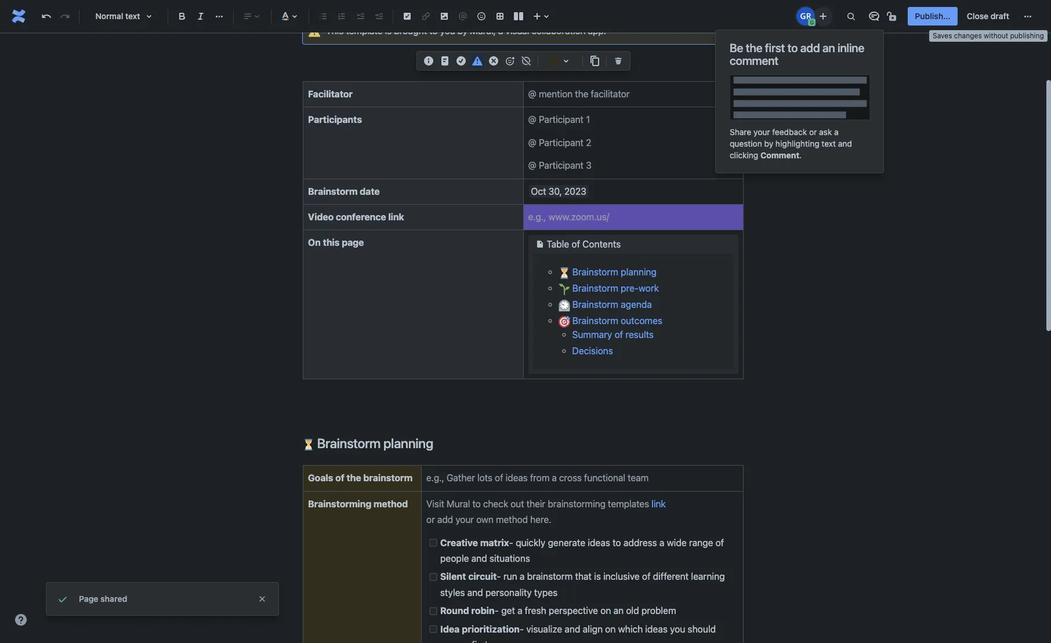 Task type: locate. For each thing, give the bounding box(es) containing it.
an
[[823, 41, 835, 55], [614, 606, 624, 616]]

add image, video, or file image
[[437, 9, 451, 23]]

personality
[[486, 588, 532, 598]]

1 horizontal spatial text
[[822, 139, 836, 149]]

success image inside the editor toolbar "toolbar"
[[454, 54, 468, 68]]

1 vertical spatial to
[[788, 41, 798, 55]]

decisions link
[[572, 346, 613, 356]]

0 horizontal spatial the
[[347, 473, 361, 484]]

a
[[498, 26, 503, 36], [834, 127, 839, 137], [660, 538, 665, 548], [520, 572, 525, 582], [518, 606, 523, 616]]

to left address
[[613, 538, 621, 548]]

link right conference
[[388, 212, 404, 222]]

the up brainstorming method
[[347, 473, 361, 484]]

- run a brainstorm that is inclusive of different learning styles and personality types
[[440, 572, 727, 598]]

0 vertical spatial success image
[[454, 54, 468, 68]]

brainstorm inside brainstorm outcomes link
[[573, 316, 618, 326]]

1 vertical spatial brainstorm
[[527, 572, 573, 582]]

1 vertical spatial text
[[822, 139, 836, 149]]

1 horizontal spatial to
[[613, 538, 621, 548]]

is
[[385, 26, 392, 36], [594, 572, 601, 582]]

italic ⌘i image
[[194, 9, 208, 23]]

goals
[[308, 473, 333, 484]]

and inside - run a brainstorm that is inclusive of different learning styles and personality types
[[467, 588, 483, 598]]

of inside - run a brainstorm that is inclusive of different learning styles and personality types
[[642, 572, 651, 582]]

you inside - visualize and align on which ideas you should pursue first
[[670, 624, 685, 635]]

brainstorm down brainstorm pre-work link
[[573, 300, 618, 310]]

text
[[125, 11, 140, 21], [822, 139, 836, 149]]

learning
[[691, 572, 725, 582]]

0 horizontal spatial link
[[388, 212, 404, 222]]

success image left 'page' on the bottom of page
[[56, 592, 70, 606]]

and down silent circuit
[[467, 588, 483, 598]]

perspective
[[549, 606, 598, 616]]

:dart: image
[[558, 316, 570, 328], [558, 316, 570, 328]]

brainstorm up types
[[527, 572, 573, 582]]

more formatting image
[[212, 9, 226, 23]]

collaboration
[[532, 26, 586, 36]]

you
[[440, 26, 455, 36], [670, 624, 685, 635]]

wide
[[667, 538, 687, 548]]

1 horizontal spatial planning
[[621, 267, 657, 278]]

0 vertical spatial link
[[388, 212, 404, 222]]

invite to edit image
[[817, 9, 831, 23]]

brainstorm down brainstorm planning link
[[573, 283, 618, 294]]

0 horizontal spatial to
[[429, 26, 438, 36]]

which
[[618, 624, 643, 635]]

1 horizontal spatial first
[[765, 41, 785, 55]]

an right add
[[823, 41, 835, 55]]

bullet list ⌘⇧8 image
[[316, 9, 330, 23]]

1 horizontal spatial an
[[823, 41, 835, 55]]

normal text
[[95, 11, 140, 21]]

of left different
[[642, 572, 651, 582]]

1 vertical spatial on
[[605, 624, 616, 635]]

you left should
[[670, 624, 685, 635]]

- left run
[[497, 572, 501, 582]]

highlighting
[[776, 139, 820, 149]]

0 horizontal spatial brainstorm planning
[[314, 436, 433, 451]]

on up align
[[601, 606, 611, 616]]

- up "situations"
[[509, 538, 513, 548]]

0 horizontal spatial ideas
[[588, 538, 610, 548]]

brainstorming
[[308, 499, 372, 509]]

an left old at the right of page
[[614, 606, 624, 616]]

and
[[838, 139, 852, 149], [472, 554, 487, 564], [467, 588, 483, 598], [565, 624, 581, 635]]

1 horizontal spatial brainstorm planning
[[570, 267, 657, 278]]

1 vertical spatial brainstorm planning
[[314, 436, 433, 451]]

summary
[[572, 330, 612, 340]]

robin
[[471, 606, 495, 616]]

0 vertical spatial text
[[125, 11, 140, 21]]

of right the goals at the left bottom
[[335, 473, 345, 484]]

brainstorm up summary
[[573, 316, 618, 326]]

0 vertical spatial planning
[[621, 267, 657, 278]]

numbered list ⌘⇧7 image
[[335, 9, 349, 23]]

a right run
[[520, 572, 525, 582]]

a right the ask
[[834, 127, 839, 137]]

and down the creative matrix
[[472, 554, 487, 564]]

date
[[360, 186, 380, 196]]

a down table image
[[498, 26, 503, 36]]

1 horizontal spatial is
[[594, 572, 601, 582]]

panel warning image
[[308, 25, 321, 39]]

0 horizontal spatial brainstorm
[[363, 473, 413, 484]]

add
[[801, 41, 820, 55]]

ideas right generate
[[588, 538, 610, 548]]

30,
[[549, 186, 562, 196]]

undo ⌘z image
[[39, 9, 53, 23]]

to inside - quickly generate ideas to address a wide range of people and situations
[[613, 538, 621, 548]]

brainstorm for brainstorm pre-work link
[[573, 283, 618, 294]]

to down link image
[[429, 26, 438, 36]]

1 vertical spatial success image
[[56, 592, 70, 606]]

brainstorm planning
[[570, 267, 657, 278], [314, 436, 433, 451]]

0 vertical spatial an
[[823, 41, 835, 55]]

success image inside page shared alert
[[56, 592, 70, 606]]

1 horizontal spatial by
[[764, 139, 774, 149]]

circuit
[[468, 572, 497, 582]]

1 horizontal spatial success image
[[454, 54, 468, 68]]

1 horizontal spatial you
[[670, 624, 685, 635]]

ask
[[819, 127, 832, 137]]

comment
[[761, 150, 800, 160]]

1 horizontal spatial brainstorm
[[527, 572, 573, 582]]

fresh
[[525, 606, 546, 616]]

and inside share your feedback or ask a question by highlighting text and clicking
[[838, 139, 852, 149]]

silent
[[440, 572, 466, 582]]

0 vertical spatial ideas
[[588, 538, 610, 548]]

- visualize and align on which ideas you should pursue first
[[440, 624, 719, 643]]

by down mention icon
[[458, 26, 468, 36]]

success image
[[454, 54, 468, 68], [56, 592, 70, 606]]

brainstorm
[[363, 473, 413, 484], [527, 572, 573, 582]]

brainstorm up method
[[363, 473, 413, 484]]

- left visualize
[[520, 624, 524, 635]]

first left add
[[765, 41, 785, 55]]

round
[[440, 606, 469, 616]]

brainstorm inside brainstorm agenda link
[[573, 300, 618, 310]]

this
[[326, 26, 344, 36]]

by inside main content area, start typing to enter text. text box
[[458, 26, 468, 36]]

editor toolbar toolbar
[[417, 52, 630, 83]]

0 vertical spatial by
[[458, 26, 468, 36]]

outcomes
[[621, 316, 663, 326]]

brainstorm planning up goals of the brainstorm
[[314, 436, 433, 451]]

0 horizontal spatial an
[[614, 606, 624, 616]]

comment icon image
[[868, 9, 882, 23]]

0 horizontal spatial by
[[458, 26, 468, 36]]

the
[[746, 41, 763, 55], [347, 473, 361, 484]]

2 horizontal spatial to
[[788, 41, 798, 55]]

1 vertical spatial is
[[594, 572, 601, 582]]

1 vertical spatial by
[[764, 139, 774, 149]]

ideas down problem
[[645, 624, 668, 635]]

on right align
[[605, 624, 616, 635]]

summary of results link
[[572, 330, 654, 340]]

brainstorm inside brainstorm pre-work link
[[573, 283, 618, 294]]

0 vertical spatial brainstorm
[[363, 473, 413, 484]]

0 vertical spatial you
[[440, 26, 455, 36]]

visual
[[506, 26, 529, 36]]

is down indent tab icon
[[385, 26, 392, 36]]

link up address
[[652, 499, 666, 509]]

creative
[[440, 538, 478, 548]]

- for matrix
[[509, 538, 513, 548]]

help image
[[14, 613, 28, 627]]

1 vertical spatial first
[[472, 640, 488, 643]]

and right highlighting
[[838, 139, 852, 149]]

dismiss image
[[258, 595, 267, 604]]

:seedling: image
[[558, 284, 570, 295], [558, 284, 570, 295]]

table of contents image
[[533, 238, 547, 251]]

first down idea prioritization
[[472, 640, 488, 643]]

0 horizontal spatial you
[[440, 26, 455, 36]]

1 horizontal spatial link
[[652, 499, 666, 509]]

table
[[547, 239, 569, 250]]

is right that at the right bottom
[[594, 572, 601, 582]]

mural,
[[470, 26, 496, 36]]

0 vertical spatial first
[[765, 41, 785, 55]]

- inside - visualize and align on which ideas you should pursue first
[[520, 624, 524, 635]]

- inside - quickly generate ideas to address a wide range of people and situations
[[509, 538, 513, 548]]

1 horizontal spatial ideas
[[645, 624, 668, 635]]

1 vertical spatial you
[[670, 624, 685, 635]]

redo ⌘⇧z image
[[58, 9, 72, 23]]

1 horizontal spatial the
[[746, 41, 763, 55]]

run
[[504, 572, 517, 582]]

brainstorm outcomes link
[[558, 316, 663, 328]]

you down add image, video, or file at the top of the page
[[440, 26, 455, 36]]

address
[[624, 538, 657, 548]]

page shared
[[79, 594, 127, 604]]

0 vertical spatial brainstorm planning
[[570, 267, 657, 278]]

1 vertical spatial ideas
[[645, 624, 668, 635]]

and down perspective
[[565, 624, 581, 635]]

without
[[984, 29, 1009, 38]]

the right be
[[746, 41, 763, 55]]

page
[[79, 594, 98, 604]]

be
[[730, 41, 743, 55]]

of
[[572, 239, 580, 250], [615, 330, 623, 340], [335, 473, 345, 484], [716, 538, 724, 548], [642, 572, 651, 582]]

publishing
[[1010, 29, 1044, 38]]

success image right note image
[[454, 54, 468, 68]]

-
[[509, 538, 513, 548], [497, 572, 501, 582], [495, 606, 499, 616], [520, 624, 524, 635]]

a inside - quickly generate ideas to address a wide range of people and situations
[[660, 538, 665, 548]]

1 vertical spatial an
[[614, 606, 624, 616]]

decisions
[[572, 346, 613, 356]]

prioritization
[[462, 624, 520, 635]]

:hourglass_flowing_sand: image
[[558, 268, 570, 279], [303, 439, 314, 451], [303, 439, 314, 451]]

this
[[323, 238, 340, 248]]

this template is brought to you by mural, a visual collaboration app.
[[326, 26, 606, 36]]

brainstorm inside - run a brainstorm that is inclusive of different learning styles and personality types
[[527, 572, 573, 582]]

by down the your
[[764, 139, 774, 149]]

the inside be the first to add an inline comment
[[746, 41, 763, 55]]

1 vertical spatial planning
[[384, 436, 433, 451]]

- inside - run a brainstorm that is inclusive of different learning styles and personality types
[[497, 572, 501, 582]]

comment
[[730, 54, 779, 67]]

0 horizontal spatial text
[[125, 11, 140, 21]]

0 horizontal spatial first
[[472, 640, 488, 643]]

conference
[[336, 212, 386, 222]]

text down the ask
[[822, 139, 836, 149]]

a left 'wide'
[[660, 538, 665, 548]]

0 vertical spatial to
[[429, 26, 438, 36]]

close
[[967, 11, 989, 21]]

by
[[458, 26, 468, 36], [764, 139, 774, 149]]

oct
[[531, 186, 546, 196]]

0 vertical spatial the
[[746, 41, 763, 55]]

an inside be the first to add an inline comment
[[823, 41, 835, 55]]

brainstorm up brainstorm pre-work link
[[573, 267, 618, 278]]

of inside summary of results decisions
[[615, 330, 623, 340]]

brainstorm inside brainstorm planning link
[[573, 267, 618, 278]]

0 horizontal spatial success image
[[56, 592, 70, 606]]

styles
[[440, 588, 465, 598]]

to left add
[[788, 41, 798, 55]]

video conference link
[[308, 212, 404, 222]]

0 vertical spatial is
[[385, 26, 392, 36]]

of right range on the bottom of page
[[716, 538, 724, 548]]

0 horizontal spatial planning
[[384, 436, 433, 451]]

feedback
[[772, 127, 807, 137]]

error image
[[487, 54, 501, 68]]

summary of results decisions
[[572, 330, 654, 356]]

app.
[[588, 26, 606, 36]]

1 vertical spatial the
[[347, 473, 361, 484]]

brainstorm agenda link
[[558, 300, 652, 312]]

brainstorm planning up brainstorm pre-work
[[570, 267, 657, 278]]

of for results
[[615, 330, 623, 340]]

creative matrix
[[440, 538, 509, 548]]

of down brainstorm outcomes
[[615, 330, 623, 340]]

2 vertical spatial to
[[613, 538, 621, 548]]

and inside - visualize and align on which ideas you should pursue first
[[565, 624, 581, 635]]

of right table
[[572, 239, 580, 250]]

text right normal
[[125, 11, 140, 21]]



Task type: describe. For each thing, give the bounding box(es) containing it.
emoji image
[[475, 9, 489, 23]]

problem
[[642, 606, 676, 616]]

quickly
[[516, 538, 546, 548]]

saves
[[933, 29, 952, 38]]

and inside - quickly generate ideas to address a wide range of people and situations
[[472, 554, 487, 564]]

first inside - visualize and align on which ideas you should pursue first
[[472, 640, 488, 643]]

or
[[809, 127, 817, 137]]

on this page
[[308, 238, 364, 248]]

ideas inside - quickly generate ideas to address a wide range of people and situations
[[588, 538, 610, 548]]

of inside - quickly generate ideas to address a wide range of people and situations
[[716, 538, 724, 548]]

round robin - get a fresh perspective on an old problem
[[440, 606, 676, 616]]

pre-
[[621, 283, 639, 294]]

link link
[[652, 499, 666, 509]]

outdent ⇧tab image
[[353, 9, 367, 23]]

saves changes without publishing tooltip
[[930, 28, 1048, 40]]

brainstorm for brainstorm outcomes link
[[573, 316, 618, 326]]

brought
[[394, 26, 427, 36]]

method
[[374, 499, 408, 509]]

note image
[[438, 54, 452, 68]]

- for prioritization
[[520, 624, 524, 635]]

video
[[308, 212, 334, 222]]

inclusive
[[603, 572, 640, 582]]

:hourglass_flowing_sand: image inside brainstorm planning link
[[558, 268, 570, 279]]

get
[[501, 606, 515, 616]]

link image
[[419, 9, 433, 23]]

close draft button
[[960, 7, 1017, 26]]

to inside be the first to add an inline comment
[[788, 41, 798, 55]]

confluence image
[[9, 7, 28, 26]]

indent tab image
[[372, 9, 386, 23]]

matrix
[[480, 538, 509, 548]]

warning image
[[471, 54, 484, 68]]

close draft
[[967, 11, 1010, 21]]

old
[[626, 606, 639, 616]]

is inside - run a brainstorm that is inclusive of different learning styles and personality types
[[594, 572, 601, 582]]

oct 30, 2023
[[531, 186, 586, 196]]

generate
[[548, 538, 586, 548]]

template
[[346, 26, 383, 36]]

range
[[689, 538, 713, 548]]

1 vertical spatial link
[[652, 499, 666, 509]]

inline
[[838, 41, 865, 55]]

no restrictions image
[[886, 9, 900, 23]]

0 horizontal spatial is
[[385, 26, 392, 36]]

idea
[[440, 624, 460, 635]]

info image
[[422, 54, 436, 68]]

brainstorm for a
[[527, 572, 573, 582]]

brainstorm for brainstorm agenda link
[[573, 300, 618, 310]]

editable content region
[[284, 0, 762, 643]]

page
[[342, 238, 364, 248]]

0 vertical spatial on
[[601, 606, 611, 616]]

contents
[[583, 239, 621, 250]]

by inside share your feedback or ask a question by highlighting text and clicking
[[764, 139, 774, 149]]

greg robinson image
[[797, 7, 815, 26]]

- for circuit
[[497, 572, 501, 582]]

to for of
[[613, 538, 621, 548]]

more image
[[1021, 9, 1035, 23]]

:timer: image
[[558, 300, 570, 312]]

table of contents
[[547, 239, 621, 250]]

first inside be the first to add an inline comment
[[765, 41, 785, 55]]

that
[[575, 572, 592, 582]]

question
[[730, 139, 762, 149]]

normal
[[95, 11, 123, 21]]

bold ⌘b image
[[175, 9, 189, 23]]

of for contents
[[572, 239, 580, 250]]

to for visual
[[429, 26, 438, 36]]

comment .
[[761, 150, 802, 160]]

confluence image
[[9, 7, 28, 26]]

brainstorm date
[[308, 186, 380, 196]]

Main content area, start typing to enter text. text field
[[296, 18, 751, 643]]

layouts image
[[512, 9, 526, 23]]

on inside - visualize and align on which ideas you should pursue first
[[605, 624, 616, 635]]

goals of the brainstorm
[[308, 473, 413, 484]]

participants
[[308, 114, 362, 125]]

ideas inside - visualize and align on which ideas you should pursue first
[[645, 624, 668, 635]]

- left "get"
[[495, 606, 499, 616]]

brainstorm pre-work link
[[558, 283, 659, 295]]

on
[[308, 238, 321, 248]]

different
[[653, 572, 689, 582]]

text inside share your feedback or ask a question by highlighting text and clicking
[[822, 139, 836, 149]]

publish... button
[[908, 7, 958, 26]]

:timer: image
[[558, 300, 570, 312]]

clicking
[[730, 150, 759, 160]]

brainstorming method
[[308, 499, 408, 509]]

be the first to add an inline comment
[[730, 41, 865, 67]]

idea prioritization
[[440, 624, 520, 635]]

brainstorm up goals of the brainstorm
[[317, 436, 381, 451]]

a right "get"
[[518, 606, 523, 616]]

publish...
[[915, 11, 951, 21]]

situations
[[490, 554, 530, 564]]

an inside main content area, start typing to enter text. text box
[[614, 606, 624, 616]]

action item image
[[400, 9, 414, 23]]

share your feedback or ask a question by highlighting text and clicking
[[730, 127, 852, 160]]

agenda
[[621, 300, 652, 310]]

editor add emoji image
[[503, 54, 517, 68]]

planning inside brainstorm planning link
[[621, 267, 657, 278]]

brainstorm planning link
[[558, 267, 657, 279]]

visualize
[[527, 624, 562, 635]]

brainstorm for brainstorm planning link
[[573, 267, 618, 278]]

work
[[639, 283, 659, 294]]

a inside - run a brainstorm that is inclusive of different learning styles and personality types
[[520, 572, 525, 582]]

types
[[534, 588, 558, 598]]

background color image
[[559, 54, 573, 68]]

2023
[[564, 186, 586, 196]]

share
[[730, 127, 752, 137]]

brainstorm up the video
[[308, 186, 358, 196]]

remove image
[[612, 54, 625, 68]]

pursue
[[440, 640, 469, 643]]

remove emoji image
[[519, 54, 533, 68]]

copy image
[[588, 54, 602, 68]]

text inside popup button
[[125, 11, 140, 21]]

brainstorm for the
[[363, 473, 413, 484]]

table image
[[493, 9, 507, 23]]

facilitator
[[308, 89, 353, 99]]

saves changes without publishing
[[933, 29, 1044, 38]]

results
[[626, 330, 654, 340]]

the inside main content area, start typing to enter text. text box
[[347, 473, 361, 484]]

brainstorm outcomes
[[570, 316, 663, 326]]

of for the
[[335, 473, 345, 484]]

draft
[[991, 11, 1010, 21]]

mention image
[[456, 9, 470, 23]]

page shared alert
[[46, 583, 279, 616]]

a inside share your feedback or ask a question by highlighting text and clicking
[[834, 127, 839, 137]]

find and replace image
[[844, 9, 858, 23]]

brainstorm planning inside brainstorm planning link
[[570, 267, 657, 278]]

brainstorm pre-work
[[570, 283, 659, 294]]

your
[[754, 127, 770, 137]]

- quickly generate ideas to address a wide range of people and situations
[[440, 538, 727, 564]]

shared
[[100, 594, 127, 604]]

silent circuit
[[440, 572, 497, 582]]

brainstorm agenda
[[570, 300, 652, 310]]

:hourglass_flowing_sand: image
[[558, 268, 570, 279]]



Task type: vqa. For each thing, say whether or not it's contained in the screenshot.
Share
yes



